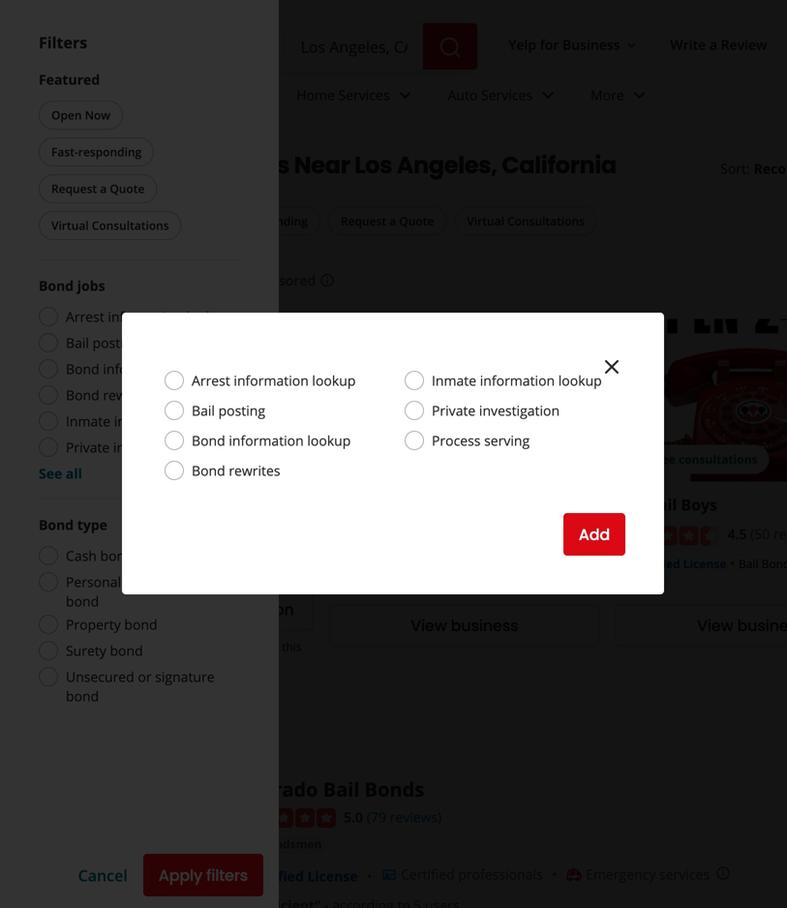 Task type: locate. For each thing, give the bounding box(es) containing it.
bond
[[100, 547, 133, 565], [66, 592, 99, 611], [124, 616, 158, 634], [110, 642, 143, 660], [66, 687, 99, 706]]

can
[[78, 639, 97, 655]]

bond information lookup inside add dialog
[[192, 432, 351, 450]]

services right auto
[[482, 86, 533, 104]]

1 horizontal spatial fast-responding
[[218, 213, 308, 229]]

0 horizontal spatial request a quote
[[51, 181, 145, 197]]

16 verified v2 image for middle verified license button
[[232, 869, 247, 885]]

view
[[411, 615, 447, 637], [698, 615, 734, 637]]

a right write
[[710, 35, 718, 54]]

view inside "view busine" link
[[698, 615, 734, 637]]

bail posting inside option group
[[66, 334, 140, 352]]

alvarado bail bonds for the rightmost alvarado bail bonds link
[[232, 776, 425, 803]]

alvarado bail bonds for the top alvarado bail bonds link
[[43, 495, 197, 515]]

bonds left near
[[217, 149, 290, 182]]

arrest information lookup inside add dialog
[[192, 372, 356, 390]]

verified license down the bondsmen
[[251, 868, 358, 886]]

deal for $75 for $100 deal
[[437, 451, 463, 467]]

0 horizontal spatial virtual
[[51, 218, 89, 234]]

1 vertical spatial 16 verified v2 image
[[232, 869, 247, 885]]

0 horizontal spatial private
[[66, 438, 110, 457]]

services for auto services
[[482, 86, 533, 104]]

quote down angeles,
[[399, 213, 434, 229]]

alvarado up bail bondsmen
[[232, 776, 318, 803]]

16 verified v2 image
[[43, 556, 58, 571]]

for right $75
[[387, 451, 404, 467]]

quote inside "featured" 'group'
[[110, 181, 145, 197]]

bond for property bond
[[124, 616, 158, 634]]

1 vertical spatial bond information lookup
[[192, 432, 351, 450]]

option group containing bond type
[[39, 515, 240, 706]]

inmate up process
[[432, 372, 477, 390]]

1 vertical spatial fast-responding button
[[205, 206, 321, 236]]

virtual consultations button down the california
[[455, 206, 598, 236]]

verified license button down 4.5 star rating image
[[635, 554, 727, 572]]

0 horizontal spatial quote
[[110, 181, 145, 197]]

0 horizontal spatial 24 chevron down v2 image
[[537, 84, 560, 107]]

home services
[[297, 86, 390, 104]]

1 horizontal spatial $100
[[407, 451, 434, 467]]

alvarado up bond type
[[43, 495, 112, 515]]

open now button
[[39, 101, 123, 130], [113, 206, 197, 236]]

0 horizontal spatial posting
[[93, 334, 140, 352]]

0 vertical spatial private investigation
[[432, 402, 560, 420]]

virtual
[[145, 639, 179, 655]]

24 chevron down v2 image inside 'more' link
[[629, 84, 652, 107]]

license for rightmost verified license button
[[684, 556, 727, 572]]

free consultations link
[[616, 319, 788, 482]]

1 vertical spatial private investigation
[[66, 438, 194, 457]]

2 $100 from the left
[[407, 451, 434, 467]]

1 $100 from the left
[[120, 451, 147, 467]]

open now down best
[[126, 213, 185, 229]]

1 horizontal spatial verified license
[[251, 868, 358, 886]]

verified license up personal
[[62, 556, 154, 572]]

now down best
[[159, 213, 185, 229]]

fast- for fast-responding button in the filters 'group'
[[218, 213, 245, 229]]

$100 for $75
[[407, 451, 434, 467]]

$100
[[120, 451, 147, 467], [407, 451, 434, 467]]

california
[[502, 149, 617, 182]]

2 services from the left
[[482, 86, 533, 104]]

$40 for $100 deal link
[[43, 319, 314, 482]]

investigation inside add dialog
[[480, 402, 560, 420]]

0 horizontal spatial request a quote button
[[39, 174, 157, 203]]

posting inside add dialog
[[219, 402, 266, 420]]

request a quote inside "featured" 'group'
[[51, 181, 145, 197]]

request for request a virtual consultation button
[[62, 599, 124, 621]]

now inside filters 'group'
[[159, 213, 185, 229]]

open now for the open now button within filters 'group'
[[126, 213, 185, 229]]

1 horizontal spatial view
[[698, 615, 734, 637]]

deal
[[150, 451, 176, 467], [437, 451, 463, 467]]

fast- left 10
[[51, 144, 78, 160]]

bonds up (79 reviews) link at the bottom of page
[[365, 776, 425, 803]]

1 vertical spatial inmate information lookup
[[66, 412, 236, 431]]

$100 down process
[[407, 451, 434, 467]]

0 horizontal spatial inmate information lookup
[[66, 412, 236, 431]]

for right yelp
[[540, 35, 559, 54]]

0 horizontal spatial $100
[[120, 451, 147, 467]]

open inside filters 'group'
[[126, 213, 156, 229]]

for right $40
[[100, 451, 117, 467]]

0 horizontal spatial fast-
[[51, 144, 78, 160]]

1 vertical spatial request a quote button
[[328, 206, 447, 236]]

verified down 4.5 star rating image
[[635, 556, 681, 572]]

all
[[66, 465, 82, 483]]

bonds down $40 for $100 deal
[[149, 495, 197, 515]]

arrest inside option group
[[66, 308, 104, 326]]

deal down process
[[437, 451, 463, 467]]

0 horizontal spatial responding
[[78, 144, 142, 160]]

type
[[77, 516, 107, 534]]

24 chevron down v2 image for more
[[629, 84, 652, 107]]

1 horizontal spatial responding
[[245, 213, 308, 229]]

unsecured or signature bond
[[66, 668, 215, 706]]

certified
[[401, 866, 455, 884]]

1 deal from the left
[[150, 451, 176, 467]]

0 vertical spatial rewrites
[[103, 386, 155, 405]]

professionals
[[459, 866, 543, 884]]

0 horizontal spatial arrest
[[66, 308, 104, 326]]

alvarado
[[43, 495, 112, 515], [232, 776, 318, 803]]

now down featured at left top
[[85, 107, 111, 123]]

business categories element
[[147, 70, 788, 126]]

a for write a review link
[[710, 35, 718, 54]]

0 horizontal spatial fast-responding
[[51, 144, 142, 160]]

verified up personal
[[62, 556, 108, 572]]

1 horizontal spatial bonds
[[217, 149, 290, 182]]

arrest information lookup inside option group
[[66, 308, 230, 326]]

2 deal from the left
[[437, 451, 463, 467]]

bond up personal
[[100, 547, 133, 565]]

0 vertical spatial quote
[[110, 181, 145, 197]]

1 horizontal spatial business
[[451, 615, 519, 637]]

arrest
[[66, 308, 104, 326], [192, 372, 230, 390]]

bond down unsecured
[[66, 687, 99, 706]]

1 horizontal spatial now
[[159, 213, 185, 229]]

quote inside filters 'group'
[[399, 213, 434, 229]]

jobs
[[77, 277, 105, 295]]

1 vertical spatial alvarado bail bonds link
[[232, 776, 425, 803]]

0 vertical spatial request
[[51, 181, 97, 197]]

bond rewrites
[[66, 386, 155, 405], [192, 462, 281, 480]]

0 vertical spatial private
[[432, 402, 476, 420]]

1 vertical spatial responding
[[245, 213, 308, 229]]

open for the open now button within filters 'group'
[[126, 213, 156, 229]]

view for view busine
[[698, 615, 734, 637]]

a down 'los'
[[390, 213, 396, 229]]

verified license button up personal
[[62, 554, 154, 572]]

0 horizontal spatial alvarado bail bonds link
[[43, 495, 197, 515]]

arrest information lookup
[[66, 308, 230, 326], [192, 372, 356, 390]]

1 24 chevron down v2 image from the left
[[537, 84, 560, 107]]

services
[[339, 86, 390, 104], [482, 86, 533, 104]]

request inside request a virtual consultation button
[[62, 599, 124, 621]]

virtual consultations inside "featured" 'group'
[[51, 218, 169, 234]]

1 horizontal spatial open now
[[126, 213, 185, 229]]

offers
[[113, 267, 168, 294]]

inmate information lookup up $40 for $100 deal
[[66, 412, 236, 431]]

a inside filters 'group'
[[390, 213, 396, 229]]

0 horizontal spatial virtual consultations button
[[39, 211, 182, 240]]

1 vertical spatial request
[[341, 213, 387, 229]]

1 vertical spatial bond rewrites
[[192, 462, 281, 480]]

2 24 chevron down v2 image from the left
[[629, 84, 652, 107]]

virtual down angeles,
[[467, 213, 505, 229]]

16 info v2 image
[[320, 273, 335, 288]]

1 horizontal spatial quote
[[399, 213, 434, 229]]

0 vertical spatial request a quote
[[51, 181, 145, 197]]

near
[[294, 149, 350, 182]]

1 horizontal spatial services
[[482, 86, 533, 104]]

verified license down 4.5 star rating image
[[635, 556, 727, 572]]

bail bondsmen button
[[232, 835, 326, 855]]

request inside filters 'group'
[[341, 213, 387, 229]]

0 horizontal spatial business
[[154, 655, 202, 671]]

for inside button
[[540, 35, 559, 54]]

request a quote inside filters 'group'
[[341, 213, 434, 229]]

consultations
[[679, 451, 758, 467]]

5 star rating image
[[43, 526, 147, 546], [232, 809, 336, 828]]

quote for the topmost request a quote button
[[110, 181, 145, 197]]

0 horizontal spatial private investigation
[[66, 438, 194, 457]]

inmate information lookup up serving
[[432, 372, 602, 390]]

posting
[[93, 334, 140, 352], [219, 402, 266, 420]]

rev
[[774, 525, 788, 543]]

personal
[[66, 573, 121, 592]]

bail posting inside add dialog
[[192, 402, 266, 420]]

1 horizontal spatial inmate
[[432, 372, 477, 390]]

1 vertical spatial fast-responding
[[218, 213, 308, 229]]

license
[[111, 556, 154, 572], [684, 556, 727, 572], [308, 868, 358, 886]]

investigation up serving
[[480, 402, 560, 420]]

license up personal recognizance bond
[[111, 556, 154, 572]]

1 horizontal spatial request a quote
[[341, 213, 434, 229]]

1 horizontal spatial bond rewrites
[[192, 462, 281, 480]]

5 star rating image up cash bond
[[43, 526, 147, 546]]

license down 4.5 star rating image
[[684, 556, 727, 572]]

1 vertical spatial open
[[126, 213, 156, 229]]

fast-responding
[[51, 144, 142, 160], [218, 213, 308, 229]]

free consultations
[[651, 451, 758, 467]]

1 horizontal spatial 16 verified v2 image
[[616, 556, 631, 571]]

2 horizontal spatial license
[[684, 556, 727, 572]]

16 verified v2 image
[[616, 556, 631, 571], [232, 869, 247, 885]]

2 vertical spatial bonds
[[365, 776, 425, 803]]

0 horizontal spatial view
[[411, 615, 447, 637]]

open now inside "featured" 'group'
[[51, 107, 111, 123]]

request a quote down 'los'
[[341, 213, 434, 229]]

virtual inside button
[[142, 599, 192, 621]]

0 vertical spatial fast-responding button
[[39, 138, 154, 167]]

add
[[579, 524, 610, 546]]

virtual consultations down the california
[[467, 213, 585, 229]]

consultations down the california
[[508, 213, 585, 229]]

virtual down recognizance
[[142, 599, 192, 621]]

2 option group from the top
[[39, 515, 240, 706]]

a up request
[[128, 599, 139, 621]]

bonds
[[217, 149, 290, 182], [149, 495, 197, 515], [365, 776, 425, 803]]

fast-
[[51, 144, 78, 160], [218, 213, 245, 229]]

0 vertical spatial fast-responding
[[51, 144, 142, 160]]

open down featured at left top
[[51, 107, 82, 123]]

info icon image
[[716, 866, 732, 882], [716, 866, 732, 882]]

view inside view business link
[[411, 615, 447, 637]]

consultations up 'special offers for you' on the top
[[92, 218, 169, 234]]

fast-responding up sponsored
[[218, 213, 308, 229]]

fast-responding button up all
[[39, 138, 154, 167]]

24 chevron down v2 image
[[537, 84, 560, 107], [629, 84, 652, 107]]

investigation
[[480, 402, 560, 420], [113, 438, 194, 457]]

fast-responding button up sponsored
[[205, 206, 321, 236]]

fast- inside "featured" 'group'
[[51, 144, 78, 160]]

open now inside filters 'group'
[[126, 213, 185, 229]]

24 chevron down v2 image
[[394, 84, 417, 107]]

1 horizontal spatial license
[[308, 868, 358, 886]]

verified license button
[[62, 554, 154, 572], [635, 554, 727, 572], [251, 868, 358, 886]]

responding for fast-responding button in the filters 'group'
[[245, 213, 308, 229]]

0 horizontal spatial fast-responding button
[[39, 138, 154, 167]]

1 vertical spatial private
[[66, 438, 110, 457]]

business
[[451, 615, 519, 637], [154, 655, 202, 671]]

1 horizontal spatial private
[[432, 402, 476, 420]]

request a quote button up all
[[39, 174, 157, 203]]

private
[[432, 402, 476, 420], [66, 438, 110, 457]]

inmate up $40
[[66, 412, 111, 431]]

16 deal v2 image
[[58, 452, 74, 468]]

you
[[55, 639, 75, 655]]

services for home services
[[339, 86, 390, 104]]

0 vertical spatial 5 star rating image
[[43, 526, 147, 546]]

request down personal
[[62, 599, 124, 621]]

virtual consultations button inside filters 'group'
[[455, 206, 598, 236]]

close image
[[601, 356, 624, 379]]

fast- up you
[[218, 213, 245, 229]]

private investigation up serving
[[432, 402, 560, 420]]

alvarado bail bonds
[[43, 495, 197, 515], [232, 776, 425, 803]]

request inside "featured" 'group'
[[51, 181, 97, 197]]

consultations inside filters 'group'
[[508, 213, 585, 229]]

alvarado bail bonds up type
[[43, 495, 197, 515]]

1 vertical spatial request a quote
[[341, 213, 434, 229]]

4.5 star rating image
[[616, 526, 721, 546]]

open now button down best
[[113, 206, 197, 236]]

open now button down featured at left top
[[39, 101, 123, 130]]

1 horizontal spatial rewrites
[[229, 462, 281, 480]]

inmate information lookup inside add dialog
[[432, 372, 602, 390]]

16 verified v2 image down bail bondsmen link
[[232, 869, 247, 885]]

a for request a virtual consultation button
[[128, 599, 139, 621]]

consultation
[[182, 639, 249, 655]]

open
[[51, 107, 82, 123], [126, 213, 156, 229]]

bond down property bond
[[110, 642, 143, 660]]

1 horizontal spatial 24 chevron down v2 image
[[629, 84, 652, 107]]

0 horizontal spatial bond rewrites
[[66, 386, 155, 405]]

alvarado bail bonds link up type
[[43, 495, 197, 515]]

1 horizontal spatial verified
[[251, 868, 304, 886]]

investigation right $40
[[113, 438, 194, 457]]

0 vertical spatial responding
[[78, 144, 142, 160]]

deal inside $40 for $100 deal link
[[150, 451, 176, 467]]

the
[[616, 495, 644, 515]]

virtual up special
[[51, 218, 89, 234]]

5 star rating image up bail bondsmen
[[232, 809, 336, 828]]

bondsmen
[[260, 837, 322, 853]]

16 certified professionals v2 image
[[382, 867, 397, 883]]

$100 for $40
[[120, 451, 147, 467]]

open now down featured at left top
[[51, 107, 111, 123]]

deal right $40
[[150, 451, 176, 467]]

personal recognizance bond
[[66, 573, 208, 611]]

bail inside button
[[235, 837, 257, 853]]

private up all
[[66, 438, 110, 457]]

0 vertical spatial alvarado
[[43, 495, 112, 515]]

16 verified v2 image down 4.5 star rating image
[[616, 556, 631, 571]]

private investigation up all
[[66, 438, 194, 457]]

open inside "featured" 'group'
[[51, 107, 82, 123]]

all
[[78, 213, 93, 229]]

private up process
[[432, 402, 476, 420]]

boys
[[682, 495, 718, 515]]

license down the bondsmen
[[308, 868, 358, 886]]

0 horizontal spatial verified license button
[[62, 554, 154, 572]]

1 vertical spatial bail posting
[[192, 402, 266, 420]]

business
[[563, 35, 621, 54]]

serving
[[485, 432, 530, 450]]

process serving
[[432, 432, 530, 450]]

special offers for you
[[39, 267, 238, 294]]

angeles,
[[397, 149, 498, 182]]

see all button
[[39, 465, 82, 483]]

yelp
[[509, 35, 537, 54]]

bond for cash bond
[[100, 547, 133, 565]]

add dialog
[[0, 0, 788, 909]]

consultations inside "featured" 'group'
[[92, 218, 169, 234]]

license for left verified license button
[[111, 556, 154, 572]]

None search field
[[147, 23, 482, 70]]

1 vertical spatial business
[[154, 655, 202, 671]]

fast-responding up all
[[51, 144, 142, 160]]

now inside "featured" 'group'
[[85, 107, 111, 123]]

open right all
[[126, 213, 156, 229]]

0 horizontal spatial investigation
[[113, 438, 194, 457]]

verified license button down the bondsmen
[[251, 868, 358, 886]]

0 horizontal spatial bail posting
[[66, 334, 140, 352]]

24 chevron down v2 image down yelp for business
[[537, 84, 560, 107]]

responding up all
[[78, 144, 142, 160]]

a left best
[[100, 181, 107, 197]]

virtual
[[467, 213, 505, 229], [51, 218, 89, 234], [142, 599, 192, 621]]

2 vertical spatial request
[[62, 599, 124, 621]]

option group
[[39, 276, 240, 483], [39, 515, 240, 706]]

apply filters button
[[143, 855, 264, 897]]

$100 right $40
[[120, 451, 147, 467]]

inmate information lookup
[[432, 372, 602, 390], [66, 412, 236, 431]]

alvarado bail bonds link up 5.0 link
[[232, 776, 425, 803]]

1 services from the left
[[339, 86, 390, 104]]

responding inside "featured" 'group'
[[78, 144, 142, 160]]

virtual consultations button down 10
[[39, 211, 182, 240]]

services left 24 chevron down v2 icon
[[339, 86, 390, 104]]

0 vertical spatial open now button
[[39, 101, 123, 130]]

featured
[[39, 70, 100, 89]]

1 horizontal spatial arrest
[[192, 372, 230, 390]]

request a quote up all
[[51, 181, 145, 197]]

deal inside "$75 for $100 deal" link
[[437, 451, 463, 467]]

1 vertical spatial quote
[[399, 213, 434, 229]]

verified down bail bondsmen button
[[251, 868, 304, 886]]

open now
[[51, 107, 111, 123], [126, 213, 185, 229]]

verified license
[[62, 556, 154, 572], [635, 556, 727, 572], [251, 868, 358, 886]]

1 view from the left
[[411, 615, 447, 637]]

for
[[540, 35, 559, 54], [172, 267, 198, 294], [100, 451, 117, 467], [387, 451, 404, 467]]

a inside 'group'
[[100, 181, 107, 197]]

bond up request
[[124, 616, 158, 634]]

0 vertical spatial arrest
[[66, 308, 104, 326]]

bond rewrites inside option group
[[66, 386, 155, 405]]

alvarado bail bonds up 5.0 link
[[232, 776, 425, 803]]

1 horizontal spatial request a quote button
[[328, 206, 447, 236]]

you
[[202, 267, 238, 294]]

request a quote button down 'los'
[[328, 206, 447, 236]]

0 horizontal spatial verified license
[[62, 556, 154, 572]]

request down 'los'
[[341, 213, 387, 229]]

bond down personal
[[66, 592, 99, 611]]

24 chevron down v2 image right more
[[629, 84, 652, 107]]

16 verified v2 image for rightmost verified license button
[[616, 556, 631, 571]]

1 horizontal spatial fast-responding button
[[205, 206, 321, 236]]

quote
[[110, 181, 145, 197], [399, 213, 434, 229]]

rewrites
[[103, 386, 155, 405], [229, 462, 281, 480]]

0 horizontal spatial inmate
[[66, 412, 111, 431]]

virtual inside "featured" 'group'
[[51, 218, 89, 234]]

1 vertical spatial inmate
[[66, 412, 111, 431]]

0 vertical spatial bail posting
[[66, 334, 140, 352]]

bond type
[[39, 516, 107, 534]]

quote right 10
[[110, 181, 145, 197]]

responding up sponsored
[[245, 213, 308, 229]]

for for $40 for $100 deal
[[100, 451, 117, 467]]

1 horizontal spatial alvarado bail bonds
[[232, 776, 425, 803]]

you can request virtual consultation from this business
[[55, 639, 302, 671]]

24 chevron down v2 image for auto services
[[537, 84, 560, 107]]

fast- inside filters 'group'
[[218, 213, 245, 229]]

0 vertical spatial inmate information lookup
[[432, 372, 602, 390]]

1 option group from the top
[[39, 276, 240, 483]]

2 view from the left
[[698, 615, 734, 637]]

1 horizontal spatial investigation
[[480, 402, 560, 420]]

a for the topmost request a quote button
[[100, 181, 107, 197]]

1 horizontal spatial inmate information lookup
[[432, 372, 602, 390]]

bond inside personal recognizance bond
[[66, 592, 99, 611]]

responding inside filters 'group'
[[245, 213, 308, 229]]

virtual consultations down 10
[[51, 218, 169, 234]]

information
[[108, 308, 183, 326], [103, 360, 178, 378], [234, 372, 309, 390], [480, 372, 555, 390], [114, 412, 189, 431], [229, 432, 304, 450]]

for for $75 for $100 deal
[[387, 451, 404, 467]]

0 vertical spatial bond rewrites
[[66, 386, 155, 405]]

open now button inside "featured" 'group'
[[39, 101, 123, 130]]

request for the topmost request a quote button
[[51, 181, 97, 197]]

inmate
[[432, 372, 477, 390], [66, 412, 111, 431]]

0 vertical spatial investigation
[[480, 402, 560, 420]]

bail inside add dialog
[[192, 402, 215, 420]]

1 vertical spatial option group
[[39, 515, 240, 706]]

request up all button
[[51, 181, 97, 197]]

1 vertical spatial open now
[[126, 213, 185, 229]]

bond information lookup inside option group
[[66, 360, 225, 378]]

bail
[[169, 149, 212, 182], [66, 334, 89, 352], [192, 402, 215, 420], [116, 495, 145, 515], [648, 495, 677, 515], [739, 556, 759, 572], [323, 776, 360, 803], [235, 837, 257, 853]]

24 chevron down v2 image inside auto services link
[[537, 84, 560, 107]]

request
[[51, 181, 97, 197], [341, 213, 387, 229], [62, 599, 124, 621]]



Task type: vqa. For each thing, say whether or not it's contained in the screenshot.
Now in the Filters group
yes



Task type: describe. For each thing, give the bounding box(es) containing it.
auto services
[[448, 86, 533, 104]]

home
[[297, 86, 335, 104]]

0 vertical spatial business
[[451, 615, 519, 637]]

process
[[432, 432, 481, 450]]

yelp for business button
[[501, 27, 648, 62]]

unsecured
[[66, 668, 134, 686]]

quote for the bottommost request a quote button
[[399, 213, 434, 229]]

review
[[721, 35, 768, 54]]

16 filter v2 image
[[55, 215, 71, 230]]

emergency
[[586, 866, 656, 884]]

property bond
[[66, 616, 158, 634]]

1 horizontal spatial verified license button
[[251, 868, 358, 886]]

bond jobs
[[39, 277, 105, 295]]

5.0 link
[[344, 806, 363, 827]]

services
[[660, 866, 710, 884]]

free
[[651, 451, 676, 467]]

fast- for fast-responding button inside "featured" 'group'
[[51, 144, 78, 160]]

write
[[671, 35, 706, 54]]

$75
[[364, 451, 384, 467]]

$75 for $100 deal
[[364, 451, 463, 467]]

open now for the open now button within the "featured" 'group'
[[51, 107, 111, 123]]

0 vertical spatial alvarado bail bonds link
[[43, 495, 197, 515]]

16 chevron down v2 image
[[624, 38, 640, 53]]

request a virtual consultation
[[62, 599, 294, 621]]

$40
[[78, 451, 97, 467]]

featured group
[[35, 70, 240, 244]]

search image
[[439, 36, 462, 59]]

filters
[[206, 865, 248, 887]]

5.0
[[344, 808, 363, 827]]

rewrites inside add dialog
[[229, 462, 281, 480]]

signature
[[155, 668, 215, 686]]

0 vertical spatial request a quote button
[[39, 174, 157, 203]]

0 vertical spatial posting
[[93, 334, 140, 352]]

special
[[39, 267, 109, 294]]

cash bond
[[66, 547, 133, 565]]

16 emergency services v2 image
[[567, 867, 582, 883]]

apply
[[159, 865, 203, 887]]

bail bond
[[739, 556, 788, 572]]

(79 reviews)
[[367, 808, 442, 827]]

virtual inside filters 'group'
[[467, 213, 505, 229]]

all button
[[43, 206, 105, 237]]

a for the bottommost request a quote button
[[390, 213, 396, 229]]

bond inside unsecured or signature bond
[[66, 687, 99, 706]]

more
[[591, 86, 625, 104]]

more link
[[576, 70, 667, 126]]

home services link
[[281, 70, 433, 126]]

top
[[39, 149, 82, 182]]

virtual consultations inside filters 'group'
[[467, 213, 585, 229]]

or
[[138, 668, 152, 686]]

view busine
[[698, 615, 788, 637]]

best
[[114, 149, 165, 182]]

1 vertical spatial alvarado
[[232, 776, 318, 803]]

0 vertical spatial bonds
[[217, 149, 290, 182]]

request a virtual consultation button
[[43, 588, 314, 631]]

sponsored
[[246, 271, 316, 290]]

1 horizontal spatial 5 star rating image
[[232, 809, 336, 828]]

yelp for business
[[509, 35, 621, 54]]

arrest inside add dialog
[[192, 372, 230, 390]]

sort:
[[721, 159, 751, 178]]

virtual consultations button inside "featured" 'group'
[[39, 211, 182, 240]]

fast-responding inside filters 'group'
[[218, 213, 308, 229]]

consultation
[[196, 599, 294, 621]]

license for middle verified license button
[[308, 868, 358, 886]]

see
[[39, 465, 62, 483]]

cancel
[[78, 865, 128, 886]]

top 10 best bail bonds near los angeles, california
[[39, 149, 617, 182]]

certified professionals
[[401, 866, 543, 884]]

write a review
[[671, 35, 768, 54]]

private inside option group
[[66, 438, 110, 457]]

cancel button
[[78, 865, 128, 886]]

private inside add dialog
[[432, 402, 476, 420]]

(50
[[751, 525, 771, 543]]

inmate inside add dialog
[[432, 372, 477, 390]]

open now button inside filters 'group'
[[113, 206, 197, 236]]

1 vertical spatial bonds
[[149, 495, 197, 515]]

alvarado bail bonds image
[[63, 776, 208, 909]]

the bail boys link
[[616, 495, 718, 515]]

request
[[100, 639, 142, 655]]

inmate inside option group
[[66, 412, 111, 431]]

bond rewrites inside add dialog
[[192, 462, 281, 480]]

$75 for $100 deal link
[[329, 319, 600, 482]]

view busine link
[[616, 604, 788, 647]]

0 horizontal spatial 5 star rating image
[[43, 526, 147, 546]]

view business
[[411, 615, 519, 637]]

now for the open now button within filters 'group'
[[159, 213, 185, 229]]

now for the open now button within the "featured" 'group'
[[85, 107, 111, 123]]

rewrites inside option group
[[103, 386, 155, 405]]

2 horizontal spatial bonds
[[365, 776, 425, 803]]

for left you
[[172, 267, 198, 294]]

bond for surety bond
[[110, 642, 143, 660]]

2 horizontal spatial verified license button
[[635, 554, 727, 572]]

verified license for rightmost verified license button
[[635, 556, 727, 572]]

auto
[[448, 86, 478, 104]]

recognizance
[[125, 573, 208, 592]]

busine
[[738, 615, 788, 637]]

10
[[86, 149, 110, 182]]

2 horizontal spatial verified
[[635, 556, 681, 572]]

option group containing bond jobs
[[39, 276, 240, 483]]

0 horizontal spatial verified
[[62, 556, 108, 572]]

filters group
[[39, 206, 602, 237]]

investigation inside option group
[[113, 438, 194, 457]]

cash
[[66, 547, 97, 565]]

this
[[282, 639, 302, 655]]

add button
[[564, 514, 626, 556]]

bail bondsmen
[[235, 837, 322, 853]]

emergency services
[[586, 866, 710, 884]]

(79 reviews) link
[[367, 806, 442, 827]]

open for the open now button within the "featured" 'group'
[[51, 107, 82, 123]]

the bail boys
[[616, 495, 718, 515]]

business inside you can request virtual consultation from this business
[[154, 655, 202, 671]]

view for view business
[[411, 615, 447, 637]]

4.5 (50 rev
[[728, 525, 788, 543]]

$40 for $100 deal
[[78, 451, 176, 467]]

surety bond
[[66, 642, 143, 660]]

private investigation inside add dialog
[[432, 402, 560, 420]]

verified license for middle verified license button
[[251, 868, 358, 886]]

write a review link
[[663, 27, 776, 62]]

bail bondsmen link
[[232, 835, 326, 855]]

see all
[[39, 465, 82, 483]]

from
[[252, 639, 279, 655]]

surety
[[66, 642, 106, 660]]

fast-responding button inside "featured" 'group'
[[39, 138, 154, 167]]

verified license for left verified license button
[[62, 556, 154, 572]]

for for yelp for business
[[540, 35, 559, 54]]

request a quote for the bottommost request a quote button
[[341, 213, 434, 229]]

request for the bottommost request a quote button
[[341, 213, 387, 229]]

fast-responding inside "featured" 'group'
[[51, 144, 142, 160]]

auto services link
[[433, 70, 576, 126]]

request a quote for the topmost request a quote button
[[51, 181, 145, 197]]

reviews)
[[390, 808, 442, 827]]

responding for fast-responding button inside "featured" 'group'
[[78, 144, 142, 160]]

(79
[[367, 808, 387, 827]]

deal for $40 for $100 deal
[[150, 451, 176, 467]]

1 horizontal spatial alvarado bail bonds link
[[232, 776, 425, 803]]

fast-responding button inside filters 'group'
[[205, 206, 321, 236]]

private investigation inside option group
[[66, 438, 194, 457]]



